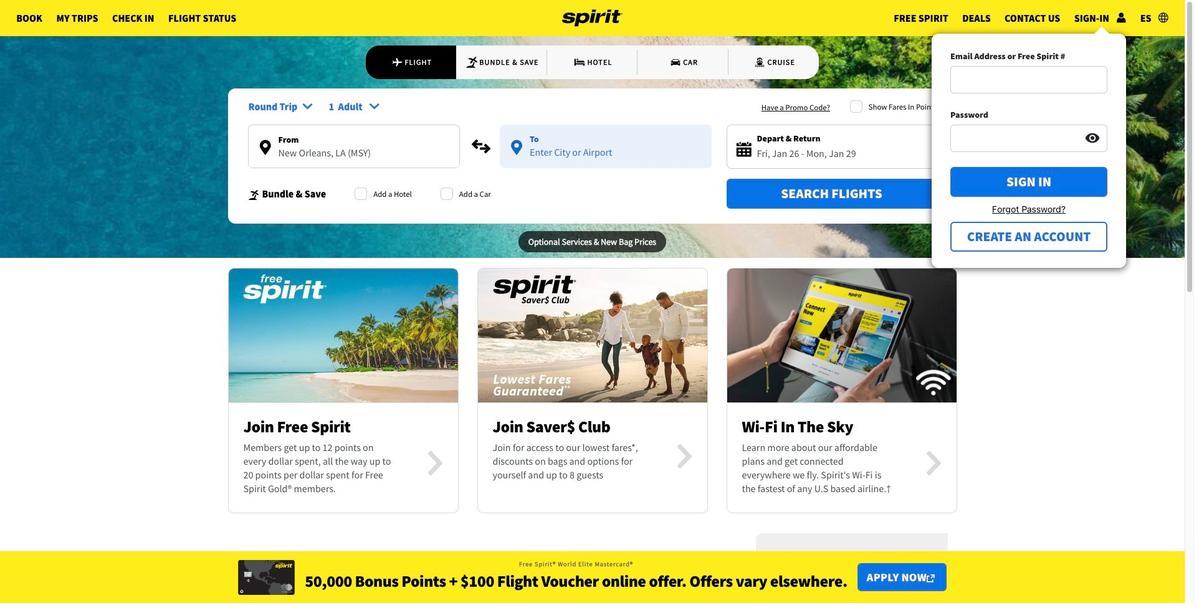 Task type: describe. For each thing, give the bounding box(es) containing it.
dates field
[[757, 145, 927, 161]]

enter city or airport text field for second map marker alt image from right
[[248, 147, 460, 168]]

swap airports image
[[471, 137, 491, 157]]

world elite image
[[238, 560, 295, 595]]

cruise icon image
[[754, 56, 766, 68]]

free_spirit_image image
[[228, 262, 458, 409]]

external links may not meet accessibility requirements. image
[[927, 575, 935, 583]]

global image
[[1159, 12, 1169, 22]]

user image
[[1117, 12, 1127, 22]]

calendar image
[[737, 142, 752, 157]]

wifi image image
[[727, 262, 957, 409]]



Task type: locate. For each thing, give the bounding box(es) containing it.
2 map marker alt image from the left
[[511, 140, 522, 155]]

1 horizontal spatial map marker alt image
[[511, 140, 522, 155]]

car icon image
[[670, 56, 682, 68]]

None password field
[[951, 125, 1108, 152]]

eye image
[[1085, 130, 1101, 146]]

bundle and save icon image
[[248, 189, 260, 201]]

enter city or airport text field for second map marker alt image from the left
[[500, 146, 712, 167]]

1 map marker alt image from the left
[[260, 140, 271, 155]]

flight icon image
[[391, 56, 403, 68]]

savers_club_image image
[[478, 262, 707, 409]]

None field
[[951, 66, 1108, 94]]

0 horizontal spatial map marker alt image
[[260, 140, 271, 155]]

0 horizontal spatial enter city or airport text field
[[248, 147, 460, 168]]

map marker alt image right swap airports image
[[511, 140, 522, 155]]

map marker alt image
[[260, 140, 271, 155], [511, 140, 522, 155]]

vacation icon image
[[466, 56, 478, 68]]

Enter City or Airport text field
[[500, 146, 712, 167], [248, 147, 460, 168]]

1 horizontal spatial enter city or airport text field
[[500, 146, 712, 167]]

logo image
[[562, 0, 623, 36]]

hotel icon image
[[574, 56, 586, 68]]

tooltip
[[932, 28, 1127, 268]]

map marker alt image up bundle and save icon
[[260, 140, 271, 155]]



